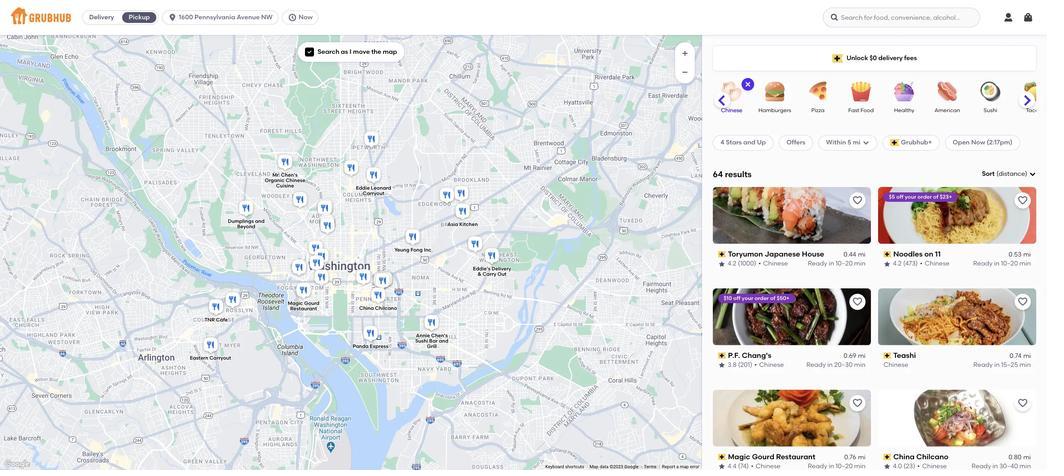 Task type: vqa. For each thing, say whether or not it's contained in the screenshot.
Whole Build Your Own Salad image
no



Task type: locate. For each thing, give the bounding box(es) containing it.
2 horizontal spatial •
[[920, 260, 923, 268]]

order left $23+
[[918, 194, 932, 200]]

delivery right eddie's
[[491, 267, 511, 272]]

0.76
[[844, 454, 856, 462]]

your for noodles
[[905, 194, 916, 200]]

of left "$50+"
[[770, 295, 776, 302]]

subscription pass image for noodles on 11
[[884, 252, 892, 258]]

magic
[[288, 301, 303, 307], [728, 453, 750, 462]]

1 vertical spatial sushi
[[415, 339, 428, 345]]

sushi left bar
[[415, 339, 428, 345]]

star icon image
[[718, 261, 726, 268], [884, 261, 891, 268], [718, 362, 726, 369], [718, 464, 726, 471], [884, 464, 891, 471]]

order
[[918, 194, 932, 200], [755, 295, 769, 302]]

0 vertical spatial gourd
[[304, 301, 319, 307]]

restaurant down magic gourd restaurant 'image'
[[290, 306, 317, 312]]

chinaworld image
[[438, 186, 456, 206]]

of left $23+
[[933, 194, 939, 200]]

your right $5
[[905, 194, 916, 200]]

your
[[905, 194, 916, 200], [742, 295, 753, 302]]

2 4.2 from the left
[[893, 260, 902, 268]]

panda
[[352, 344, 368, 350]]

mi for chilcano
[[1023, 454, 1031, 462]]

sort
[[982, 170, 995, 178]]

0 horizontal spatial china chilcano
[[359, 306, 397, 312]]

toryumon japanese house image
[[312, 269, 330, 288]]

mi right 0.69
[[858, 353, 866, 360]]

chinese down teashi
[[884, 362, 908, 369]]

1 horizontal spatial order
[[918, 194, 932, 200]]

eddie leonard carryout image
[[365, 166, 383, 186]]

teashi logo image
[[878, 289, 1036, 346]]

1 vertical spatial order
[[755, 295, 769, 302]]

min down 0.44 mi
[[854, 260, 866, 268]]

2 horizontal spatial and
[[743, 139, 756, 147]]

now right nw on the top of page
[[299, 13, 313, 21]]

0 horizontal spatial map
[[383, 48, 397, 56]]

save this restaurant image for magic gourd restaurant
[[852, 398, 863, 409]]

toryumon japanese house
[[728, 250, 824, 259]]

subscription pass image left toryumon
[[718, 252, 726, 258]]

1 horizontal spatial magic gourd restaurant
[[728, 453, 816, 462]]

chen's inside mr. chen's organic chinese cuisine eddie leonard carryout
[[281, 172, 297, 178]]

as
[[341, 48, 348, 56]]

0 horizontal spatial magic gourd restaurant
[[288, 301, 319, 312]]

min down the 0.69 mi
[[854, 362, 866, 369]]

china boy image
[[375, 270, 393, 289]]

1 horizontal spatial ready in 10–20 min
[[973, 260, 1031, 268]]

None field
[[982, 170, 1036, 179]]

express
[[370, 344, 388, 350]]

noodles on 11 logo image
[[878, 187, 1036, 244]]

search
[[318, 48, 339, 56]]

and right dumplings
[[255, 219, 264, 225]]

yeung
[[394, 247, 409, 253]]

0 horizontal spatial now
[[299, 13, 313, 21]]

p.f. chang's image
[[308, 254, 325, 274]]

ready in 20–30 min
[[807, 362, 866, 369]]

report a map error
[[662, 465, 700, 470]]

0 vertical spatial chilcano
[[375, 306, 397, 312]]

min down the 0.53 mi
[[1020, 260, 1031, 268]]

save this restaurant image
[[852, 195, 863, 206], [1018, 195, 1028, 206], [852, 297, 863, 308]]

off for noodles
[[896, 194, 904, 200]]

ready in 10–20 min down 0.44
[[808, 260, 866, 268]]

within
[[826, 139, 846, 147]]

0 horizontal spatial delivery
[[89, 13, 114, 21]]

subscription pass image for toryumon japanese house
[[718, 252, 726, 258]]

• chinese
[[759, 260, 788, 268], [920, 260, 950, 268], [755, 362, 784, 369]]

ready
[[808, 260, 827, 268], [973, 260, 993, 268], [807, 362, 826, 369], [974, 362, 993, 369]]

kitchen
[[459, 222, 478, 228]]

grubhub plus flag logo image left unlock
[[832, 54, 843, 63]]

healthy image
[[889, 82, 920, 102]]

2 ready in 10–20 min from the left
[[973, 260, 1031, 268]]

cafe
[[216, 318, 228, 323]]

tnr cafe image
[[207, 298, 225, 318]]

1 vertical spatial china
[[893, 453, 915, 462]]

mr. chen's organic chinese cuisine image
[[276, 153, 294, 173]]

1 ready in 10–20 min from the left
[[808, 260, 866, 268]]

10–20 down 0.44
[[836, 260, 853, 268]]

now
[[299, 13, 313, 21], [971, 139, 985, 147]]

mi right 0.53
[[1023, 251, 1031, 259]]

chen's for bar
[[431, 333, 448, 339]]

1 vertical spatial restaurant
[[776, 453, 816, 462]]

1 subscription pass image from the left
[[718, 252, 726, 258]]

subscription pass image
[[718, 353, 726, 359], [884, 353, 892, 359], [718, 455, 726, 461], [884, 455, 892, 461]]

subscription pass image for p.f. chang's
[[718, 353, 726, 359]]

subscription pass image for china chilcano
[[884, 455, 892, 461]]

1 4.2 from the left
[[728, 260, 737, 268]]

1 vertical spatial chen's
[[431, 333, 448, 339]]

off right $5
[[896, 194, 904, 200]]

2 subscription pass image from the left
[[884, 252, 892, 258]]

svg image
[[1003, 12, 1014, 23], [168, 13, 177, 22], [307, 49, 312, 55], [744, 81, 752, 88], [862, 139, 870, 147]]

10–20 down 0.53
[[1001, 260, 1018, 268]]

asia kitchen image
[[454, 203, 472, 222]]

dumplings and beyond image
[[237, 199, 255, 219]]

$0
[[870, 54, 877, 62]]

i
[[350, 48, 352, 56]]

chinese down 11
[[925, 260, 950, 268]]

0.53 mi
[[1009, 251, 1031, 259]]

google image
[[2, 459, 32, 471]]

subscription pass image left noodles
[[884, 252, 892, 258]]

0 vertical spatial off
[[896, 194, 904, 200]]

0.80
[[1009, 454, 1022, 462]]

0 horizontal spatial 10–20
[[836, 260, 853, 268]]

0 horizontal spatial china
[[359, 306, 374, 312]]

noodles on 11
[[893, 250, 941, 259]]

1 horizontal spatial sushi
[[984, 107, 997, 114]]

order for on
[[918, 194, 932, 200]]

4.2 left (473)
[[893, 260, 902, 268]]

1 horizontal spatial grubhub plus flag logo image
[[890, 139, 899, 147]]

1 horizontal spatial and
[[439, 339, 448, 345]]

0 horizontal spatial restaurant
[[290, 306, 317, 312]]

isshin asian bistro (originally wok and roll 18th st nw) image
[[316, 199, 334, 219]]

map region
[[0, 0, 801, 471]]

full kee image
[[376, 271, 394, 291]]

1 vertical spatial of
[[770, 295, 776, 302]]

$10 off your order of $50+
[[724, 295, 790, 302]]

0 vertical spatial china
[[359, 306, 374, 312]]

0 horizontal spatial your
[[742, 295, 753, 302]]

•
[[759, 260, 761, 268], [920, 260, 923, 268], [755, 362, 757, 369]]

magic gourd restaurant logo image
[[713, 390, 871, 447]]

• chinese down chang's
[[755, 362, 784, 369]]

error
[[690, 465, 700, 470]]

11
[[935, 250, 941, 259]]

1 horizontal spatial now
[[971, 139, 985, 147]]

$23+
[[940, 194, 952, 200]]

(
[[997, 170, 999, 178]]

wok & roll (chinatown) image
[[374, 272, 392, 292]]

0 horizontal spatial subscription pass image
[[718, 252, 726, 258]]

order left "$50+"
[[755, 295, 769, 302]]

0 vertical spatial grubhub plus flag logo image
[[832, 54, 843, 63]]

0.69 mi
[[844, 353, 866, 360]]

4 stars and up
[[721, 139, 766, 147]]

healthy
[[894, 107, 914, 114]]

dumplings
[[228, 219, 254, 225]]

grubhub plus flag logo image for unlock $0 delivery fees
[[832, 54, 843, 63]]

4.2
[[728, 260, 737, 268], [893, 260, 902, 268]]

• right (1000)
[[759, 260, 761, 268]]

1 vertical spatial and
[[255, 219, 264, 225]]

0 vertical spatial your
[[905, 194, 916, 200]]

grubhub plus flag logo image
[[832, 54, 843, 63], [890, 139, 899, 147]]

magic gourd restaurant
[[288, 301, 319, 312], [728, 453, 816, 462]]

0 horizontal spatial ready in 10–20 min
[[808, 260, 866, 268]]

toryumon
[[728, 250, 763, 259]]

grill
[[427, 344, 437, 350]]

0 horizontal spatial order
[[755, 295, 769, 302]]

mi for gourd
[[858, 454, 866, 462]]

your for p.f.
[[742, 295, 753, 302]]

1 vertical spatial magic gourd restaurant
[[728, 453, 816, 462]]

0 vertical spatial magic
[[288, 301, 303, 307]]

1 10–20 from the left
[[836, 260, 853, 268]]

1 horizontal spatial •
[[759, 260, 761, 268]]

eddie's cafe image
[[291, 191, 309, 211]]

magic gourd restaurant down toryumon japanese house icon
[[288, 301, 319, 312]]

1 horizontal spatial 4.2
[[893, 260, 902, 268]]

2 vertical spatial and
[[439, 339, 448, 345]]

mi for on
[[1023, 251, 1031, 259]]

off right $10 on the bottom of the page
[[733, 295, 741, 302]]

cuisine
[[276, 183, 294, 189]]

mi right 0.74
[[1023, 353, 1031, 360]]

in for chang's
[[827, 362, 833, 369]]

0 horizontal spatial grubhub plus flag logo image
[[832, 54, 843, 63]]

chen's for chinese
[[281, 172, 297, 178]]

hamburgers
[[759, 107, 791, 114]]

sushi down sushi 'image' at the right
[[984, 107, 997, 114]]

johnny's carryout image
[[342, 159, 360, 179]]

0 horizontal spatial •
[[755, 362, 757, 369]]

1 vertical spatial grubhub plus flag logo image
[[890, 139, 899, 147]]

mi right 0.44
[[858, 251, 866, 259]]

1 horizontal spatial off
[[896, 194, 904, 200]]

eddie's delivery & carry out
[[473, 267, 511, 278]]

1 vertical spatial chilcano
[[917, 453, 949, 462]]

1 horizontal spatial your
[[905, 194, 916, 200]]

now inside now button
[[299, 13, 313, 21]]

0 horizontal spatial chen's
[[281, 172, 297, 178]]

1 horizontal spatial restaurant
[[776, 453, 816, 462]]

carryout down eddie leonard carryout image
[[363, 191, 384, 197]]

pizza image
[[802, 82, 834, 102]]

ready in 10–20 min for 11
[[973, 260, 1031, 268]]

1 vertical spatial off
[[733, 295, 741, 302]]

1 horizontal spatial chen's
[[431, 333, 448, 339]]

chen's up the grill in the bottom left of the page
[[431, 333, 448, 339]]

0 horizontal spatial chilcano
[[375, 306, 397, 312]]

1 horizontal spatial china chilcano
[[893, 453, 949, 462]]

mi right 0.76
[[858, 454, 866, 462]]

0 vertical spatial and
[[743, 139, 756, 147]]

1 horizontal spatial gourd
[[752, 453, 774, 462]]

china
[[359, 306, 374, 312], [893, 453, 915, 462]]

annie chen's sushi bar and grill image
[[423, 314, 441, 334]]

mi right the 0.80
[[1023, 454, 1031, 462]]

your right $10 on the bottom of the page
[[742, 295, 753, 302]]

grubhub plus flag logo image left grubhub+
[[890, 139, 899, 147]]

magic gourd restaurant down "magic gourd restaurant logo" at the bottom
[[728, 453, 816, 462]]

0 vertical spatial now
[[299, 13, 313, 21]]

4.2 left (1000)
[[728, 260, 737, 268]]

sushi image
[[975, 82, 1006, 102]]

map right a
[[680, 465, 689, 470]]

chen's inside annie chen's sushi bar and grill
[[431, 333, 448, 339]]

eddie
[[356, 185, 370, 191]]

delivery
[[89, 13, 114, 21], [491, 267, 511, 272]]

food
[[861, 107, 874, 114]]

bar
[[429, 339, 438, 345]]

0 vertical spatial of
[[933, 194, 939, 200]]

carryout right the eastern
[[209, 356, 231, 362]]

now right open
[[971, 139, 985, 147]]

0 horizontal spatial carryout
[[209, 356, 231, 362]]

0 horizontal spatial magic
[[288, 301, 303, 307]]

and right bar
[[439, 339, 448, 345]]

svg image
[[1023, 12, 1034, 23], [288, 13, 297, 22], [830, 13, 839, 22], [1029, 171, 1036, 178]]

1 horizontal spatial china
[[893, 453, 915, 462]]

0 vertical spatial sushi
[[984, 107, 997, 114]]

american image
[[932, 82, 963, 102]]

0.74 mi
[[1010, 353, 1031, 360]]

1 horizontal spatial of
[[933, 194, 939, 200]]

and left up
[[743, 139, 756, 147]]

1 vertical spatial map
[[680, 465, 689, 470]]

china chilcano
[[359, 306, 397, 312], [893, 453, 949, 462]]

panda chinese restaurant image
[[466, 235, 484, 255]]

0 vertical spatial magic gourd restaurant
[[288, 301, 319, 312]]

• chinese down 11
[[920, 260, 950, 268]]

0 horizontal spatial off
[[733, 295, 741, 302]]

map right the
[[383, 48, 397, 56]]

restaurant inside map region
[[290, 306, 317, 312]]

2 10–20 from the left
[[1001, 260, 1018, 268]]

ready in 10–20 min down 0.53
[[973, 260, 1031, 268]]

1 vertical spatial your
[[742, 295, 753, 302]]

mi for chang's
[[858, 353, 866, 360]]

0 horizontal spatial 4.2
[[728, 260, 737, 268]]

star icon image for china chilcano
[[884, 464, 891, 471]]

save this restaurant image inside button
[[852, 195, 863, 206]]

minus icon image
[[681, 68, 690, 77]]

offers
[[787, 139, 806, 147]]

ready for on
[[973, 260, 993, 268]]

now button
[[282, 10, 322, 25]]

1 horizontal spatial carryout
[[363, 191, 384, 197]]

1 vertical spatial delivery
[[491, 267, 511, 272]]

chilcano
[[375, 306, 397, 312], [917, 453, 949, 462]]

ready in 10–20 min for house
[[808, 260, 866, 268]]

1 horizontal spatial subscription pass image
[[884, 252, 892, 258]]

• chinese down "toryumon japanese house" at right
[[759, 260, 788, 268]]

toryumon japanese house - arlington image
[[224, 291, 241, 311]]

subscription pass image
[[718, 252, 726, 258], [884, 252, 892, 258]]

0 vertical spatial restaurant
[[290, 306, 317, 312]]

• down chang's
[[755, 362, 757, 369]]

1 vertical spatial gourd
[[752, 453, 774, 462]]

1 horizontal spatial 10–20
[[1001, 260, 1018, 268]]

grubhub plus flag logo image for grubhub+
[[890, 139, 899, 147]]

0 vertical spatial order
[[918, 194, 932, 200]]

• chinese for chang's
[[755, 362, 784, 369]]

&
[[477, 272, 481, 278]]

sort ( distance )
[[982, 170, 1027, 178]]

0 vertical spatial china chilcano
[[359, 306, 397, 312]]

sharetea dc chinatown image
[[375, 271, 393, 291]]

save this restaurant image
[[1018, 297, 1028, 308], [852, 398, 863, 409], [1018, 398, 1028, 409]]

magic gourd restaurant image
[[294, 282, 312, 301]]

1 vertical spatial magic
[[728, 453, 750, 462]]

delivery left pickup
[[89, 13, 114, 21]]

fast food image
[[846, 82, 877, 102]]

in
[[829, 260, 834, 268], [994, 260, 1000, 268], [827, 362, 833, 369], [994, 362, 1000, 369]]

distance
[[999, 170, 1025, 178]]

0 vertical spatial delivery
[[89, 13, 114, 21]]

map
[[383, 48, 397, 56], [680, 465, 689, 470]]

china chilcano inside map region
[[359, 306, 397, 312]]

0 vertical spatial chen's
[[281, 172, 297, 178]]

0 horizontal spatial sushi
[[415, 339, 428, 345]]

0 horizontal spatial of
[[770, 295, 776, 302]]

• down noodles on 11
[[920, 260, 923, 268]]

sammy carry out image
[[452, 185, 470, 204]]

1 horizontal spatial delivery
[[491, 267, 511, 272]]

chinese right 'mr.'
[[286, 178, 305, 184]]

0 horizontal spatial and
[[255, 219, 264, 225]]

4.2 (473)
[[893, 260, 918, 268]]

magic gourd restaurant inside map region
[[288, 301, 319, 312]]

chinese down "toryumon japanese house" at right
[[763, 260, 788, 268]]

bombay street food 3 image
[[318, 217, 336, 237]]

svg image inside field
[[1029, 171, 1036, 178]]

restaurant down "magic gourd restaurant logo" at the bottom
[[776, 453, 816, 462]]

0 horizontal spatial gourd
[[304, 301, 319, 307]]

avenue
[[237, 13, 260, 21]]

chinatown garden image
[[372, 272, 390, 292]]

noodles
[[893, 250, 923, 259]]

0.44 mi
[[844, 251, 866, 259]]

chen's up the cuisine
[[281, 172, 297, 178]]

10–20 for noodles on 11
[[1001, 260, 1018, 268]]

star icon image for p.f. chang's
[[718, 362, 726, 369]]

asia
[[447, 222, 458, 228]]

star icon image for toryumon japanese house
[[718, 261, 726, 268]]

1 vertical spatial now
[[971, 139, 985, 147]]

0 vertical spatial carryout
[[363, 191, 384, 197]]

unlock $0 delivery fees
[[847, 54, 917, 62]]



Task type: describe. For each thing, give the bounding box(es) containing it.
min for japanese
[[854, 260, 866, 268]]

jackey cafe image
[[373, 270, 391, 290]]

chilcano inside map region
[[375, 306, 397, 312]]

save this restaurant image for noodles on 11
[[1018, 195, 1028, 206]]

up
[[757, 139, 766, 147]]

mi right 5
[[853, 139, 861, 147]]

panda express
[[352, 344, 388, 350]]

sushi inside annie chen's sushi bar and grill
[[415, 339, 428, 345]]

city lights of china image
[[317, 198, 334, 218]]

0.44
[[844, 251, 856, 259]]

4
[[721, 139, 725, 147]]

(473)
[[903, 260, 918, 268]]

20–30
[[834, 362, 853, 369]]

on
[[925, 250, 933, 259]]

in for on
[[994, 260, 1000, 268]]

• for on
[[920, 260, 923, 268]]

1 horizontal spatial chilcano
[[917, 453, 949, 462]]

0.80 mi
[[1009, 454, 1031, 462]]

p.f. chang's  logo image
[[713, 289, 871, 346]]

delivery inside delivery button
[[89, 13, 114, 21]]

save this restaurant button for toryumon japanese house
[[850, 193, 866, 209]]

p.f. chang's
[[728, 352, 772, 360]]

3.8 (201)
[[728, 362, 752, 369]]

in for japanese
[[829, 260, 834, 268]]

subscription pass image for magic gourd restaurant
[[718, 455, 726, 461]]

organic
[[265, 178, 284, 184]]

main navigation navigation
[[0, 0, 1047, 35]]

toryumon japanese house logo image
[[713, 187, 871, 244]]

fees
[[904, 54, 917, 62]]

move
[[353, 48, 370, 56]]

eastern carryout
[[190, 356, 231, 362]]

peking garden image
[[318, 213, 336, 233]]

©2023
[[610, 465, 623, 470]]

5
[[848, 139, 851, 147]]

within 5 mi
[[826, 139, 861, 147]]

15–25
[[1001, 362, 1018, 369]]

unlock
[[847, 54, 868, 62]]

mi for japanese
[[858, 251, 866, 259]]

panda express image
[[361, 325, 379, 345]]

and inside dumplings and beyond
[[255, 219, 264, 225]]

ready in 15–25 min
[[974, 362, 1031, 369]]

nw
[[261, 13, 273, 21]]

open
[[953, 139, 970, 147]]

chinese down chang's
[[759, 362, 784, 369]]

save this restaurant button for teashi
[[1015, 294, 1031, 310]]

keyboard shortcuts button
[[545, 465, 584, 471]]

3.8
[[728, 362, 737, 369]]

plus icon image
[[681, 49, 690, 58]]

$10
[[724, 295, 732, 302]]

eastern carryout image
[[201, 336, 219, 356]]

1600 pennsylvania avenue nw button
[[162, 10, 282, 25]]

gourd inside the magic gourd restaurant
[[304, 301, 319, 307]]

terms link
[[644, 465, 657, 470]]

chinese down 'chinese' image
[[721, 107, 742, 114]]

keyboard
[[545, 465, 564, 470]]

report
[[662, 465, 675, 470]]

a
[[676, 465, 679, 470]]

star icon image for noodles on 11
[[884, 261, 891, 268]]

(2:17pm)
[[987, 139, 1013, 147]]

tnr cafe
[[204, 318, 228, 323]]

terms
[[644, 465, 657, 470]]

svg image inside 1600 pennsylvania avenue nw button
[[168, 13, 177, 22]]

save this restaurant image for p.f. chang's
[[852, 297, 863, 308]]

of for chang's
[[770, 295, 776, 302]]

tacos
[[1026, 107, 1041, 114]]

off for p.f.
[[733, 295, 741, 302]]

google
[[624, 465, 639, 470]]

grubhub+
[[901, 139, 932, 147]]

0.76 mi
[[844, 454, 866, 462]]

save this restaurant button for magic gourd restaurant
[[850, 396, 866, 412]]

dannie's carry-out image
[[362, 130, 380, 150]]

chinese inside mr. chen's organic chinese cuisine eddie leonard carryout
[[286, 178, 305, 184]]

new dynasty image
[[307, 239, 325, 259]]

• chinese for on
[[920, 260, 950, 268]]

64
[[713, 169, 723, 180]]

64 results
[[713, 169, 752, 180]]

order for chang's
[[755, 295, 769, 302]]

• for japanese
[[759, 260, 761, 268]]

open now (2:17pm)
[[953, 139, 1013, 147]]

1 horizontal spatial map
[[680, 465, 689, 470]]

• chinese for japanese
[[759, 260, 788, 268]]

china chilcano image
[[369, 287, 387, 306]]

Search for food, convenience, alcohol... search field
[[823, 8, 980, 27]]

ready for chang's
[[807, 362, 826, 369]]

annie chen's sushi bar and grill
[[415, 333, 448, 350]]

$50+
[[777, 295, 790, 302]]

the
[[371, 48, 381, 56]]

0.69
[[844, 353, 856, 360]]

china chilcano logo image
[[878, 390, 1036, 447]]

data
[[600, 465, 609, 470]]

star icon image for magic gourd restaurant
[[718, 464, 726, 471]]

teashi
[[893, 352, 916, 360]]

leonard
[[371, 185, 391, 191]]

yeung fong inc
[[394, 247, 431, 253]]

tacos image
[[1018, 82, 1047, 102]]

delivery button
[[83, 10, 120, 25]]

$5 off your order of $23+
[[889, 194, 952, 200]]

noodles on 11 image
[[354, 268, 372, 288]]

4.2 (1000)
[[728, 260, 756, 268]]

magic inside map region
[[288, 301, 303, 307]]

10–20 for toryumon japanese house
[[836, 260, 853, 268]]

and inside annie chen's sushi bar and grill
[[439, 339, 448, 345]]

asia kitchen
[[447, 222, 478, 228]]

map data ©2023 google
[[590, 465, 639, 470]]

0.53
[[1009, 251, 1022, 259]]

yeung fong inc image
[[404, 228, 422, 248]]

svg image inside now button
[[288, 13, 297, 22]]

house
[[802, 250, 824, 259]]

japanese
[[765, 250, 800, 259]]

eddie's
[[473, 267, 490, 272]]

fast food
[[848, 107, 874, 114]]

chang's
[[742, 352, 772, 360]]

1600
[[179, 13, 193, 21]]

hamburgers image
[[759, 82, 791, 102]]

pickup button
[[120, 10, 158, 25]]

min down 0.74 mi
[[1020, 362, 1031, 369]]

report a map error link
[[662, 465, 700, 470]]

american
[[935, 107, 960, 114]]

chinese image
[[716, 82, 748, 102]]

teashi image
[[312, 248, 330, 267]]

save this restaurant image for china chilcano
[[1018, 398, 1028, 409]]

fong
[[410, 247, 423, 253]]

min for chang's
[[854, 362, 866, 369]]

1 horizontal spatial magic
[[728, 453, 750, 462]]

map
[[590, 465, 599, 470]]

tnr
[[204, 318, 215, 323]]

china inside map region
[[359, 306, 374, 312]]

0.74
[[1010, 353, 1022, 360]]

1 fish 2 fish image
[[290, 259, 308, 279]]

ready for japanese
[[808, 260, 827, 268]]

mr.
[[272, 172, 280, 178]]

results
[[725, 169, 752, 180]]

1 vertical spatial carryout
[[209, 356, 231, 362]]

min for on
[[1020, 260, 1031, 268]]

0 vertical spatial map
[[383, 48, 397, 56]]

• for chang's
[[755, 362, 757, 369]]

eddie's delivery & carry out image
[[483, 247, 501, 267]]

delivery
[[879, 54, 903, 62]]

carryout inside mr. chen's organic chinese cuisine eddie leonard carryout
[[363, 191, 384, 197]]

eastern carry out image
[[318, 215, 336, 235]]

$5
[[889, 194, 895, 200]]

save this restaurant button for china chilcano
[[1015, 396, 1031, 412]]

none field containing sort
[[982, 170, 1036, 179]]

4.2 for noodles on 11
[[893, 260, 902, 268]]

delivery inside eddie's delivery & carry out
[[491, 267, 511, 272]]

of for on
[[933, 194, 939, 200]]

1 vertical spatial china chilcano
[[893, 453, 949, 462]]

save this restaurant image for teashi
[[1018, 297, 1028, 308]]

pickup
[[129, 13, 150, 21]]

subscription pass image for teashi
[[884, 353, 892, 359]]

annie
[[416, 333, 430, 339]]

carry
[[482, 272, 496, 278]]

(201)
[[738, 362, 752, 369]]

4.2 for toryumon japanese house
[[728, 260, 737, 268]]

pennsylvania
[[195, 13, 235, 21]]



